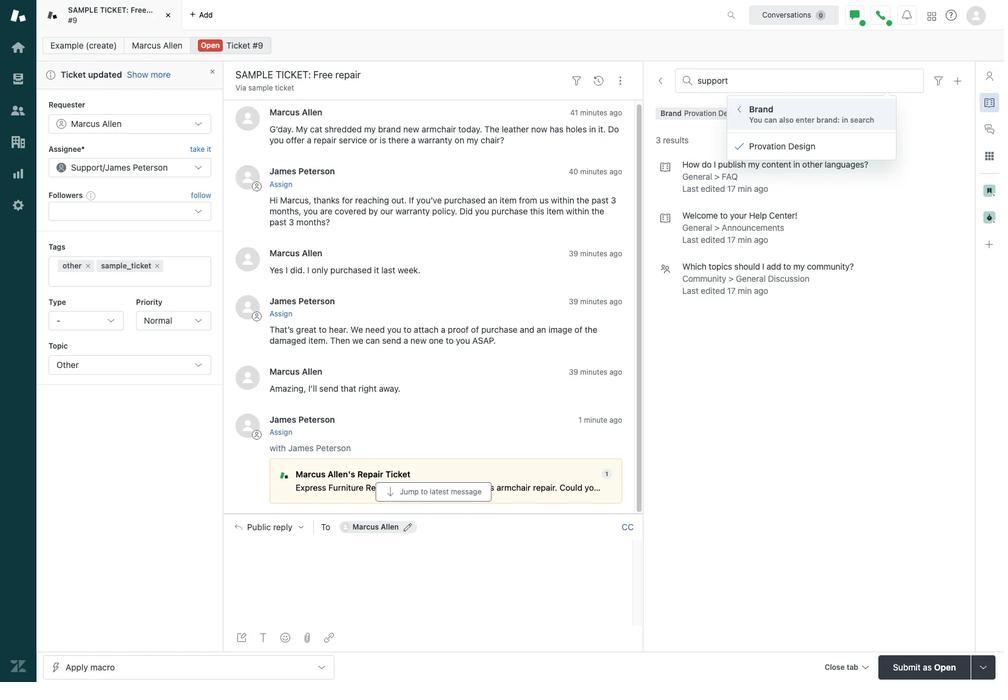 Task type: vqa. For each thing, say whether or not it's contained in the screenshot.
#9
yes



Task type: describe. For each thing, give the bounding box(es) containing it.
the inside that's great to hear. we need you to attach a proof of purchase and an image of the damaged item. then we can send a new one to you asap.
[[585, 324, 598, 335]]

0 vertical spatial us
[[812, 109, 820, 118]]

enter
[[796, 115, 815, 125]]

‭general‬ inside ‭welcome to your help center!‬ ‭general‬ > ‭announcements‬ last edited 17 min ago
[[683, 223, 713, 233]]

public reply
[[247, 522, 293, 532]]

reaching
[[355, 195, 389, 205]]

months,
[[270, 206, 302, 216]]

language en-us
[[762, 109, 820, 118]]

it.
[[599, 124, 606, 135]]

create or request article image
[[954, 76, 964, 86]]

macro
[[90, 662, 115, 672]]

(create)
[[86, 40, 117, 50]]

knowledge image
[[985, 98, 995, 108]]

peterson for 39
[[299, 296, 335, 306]]

purchase inside hi marcus, thanks for reaching out. if you've purchased an item from us within the past 3 months, you are covered by our warranty policy. did you purchase this item within the past 3 months?
[[492, 206, 528, 216]]

a up one
[[441, 324, 446, 335]]

submit
[[894, 662, 921, 672]]

0 horizontal spatial filter image
[[572, 76, 582, 85]]

> inside ‭which topics should i add to my community?‬ community > general discussion last edited 17 min ago
[[729, 274, 734, 284]]

1 vertical spatial past
[[270, 217, 287, 227]]

‭which
[[683, 261, 707, 272]]

for
[[342, 195, 353, 205]]

in for ‭how do i publish my content in other languages?‬ ‭general‬ > ‭faq‬ last edited 17 min ago
[[794, 159, 801, 170]]

17 inside ‭welcome to your help center!‬ ‭general‬ > ‭announcements‬ last edited 17 min ago
[[728, 235, 736, 245]]

brand menu item
[[728, 98, 897, 130]]

customers image
[[10, 103, 26, 118]]

‭how
[[683, 159, 700, 170]]

to left attach
[[404, 324, 412, 335]]

‭announcements‬
[[722, 223, 785, 233]]

now
[[532, 124, 548, 135]]

> inside ‭how do i publish my content in other languages?‬ ‭general‬ > ‭faq‬ last edited 17 min ago
[[715, 172, 720, 182]]

3 avatar image from the top
[[236, 247, 260, 271]]

marcus allen up my
[[270, 107, 323, 118]]

or
[[370, 135, 378, 145]]

other
[[57, 359, 79, 370]]

community?‬
[[808, 261, 854, 272]]

minutes for purchased
[[581, 167, 608, 176]]

41 minutes ago
[[571, 108, 623, 118]]

latest
[[430, 487, 449, 496]]

remove image for us
[[822, 110, 829, 117]]

g'day. my cat shredded my brand new armchair today. the leather now has holes in it. do you offer a repair service or is there a warranty on my chair?
[[270, 124, 620, 145]]

1 horizontal spatial open
[[935, 662, 957, 672]]

zendesk image
[[10, 659, 26, 674]]

then
[[330, 335, 350, 346]]

6 avatar image from the top
[[236, 414, 260, 438]]

james for 40
[[270, 166, 296, 176]]

remove image
[[154, 262, 161, 270]]

‭welcome to your help center!‬ ‭general‬ > ‭announcements‬ last edited 17 min ago
[[683, 210, 798, 245]]

free
[[131, 6, 147, 15]]

image
[[549, 324, 573, 335]]

menu containing brand
[[727, 95, 897, 160]]

1 vertical spatial within
[[566, 206, 590, 216]]

on
[[455, 135, 465, 145]]

shredded
[[325, 124, 362, 135]]

alert containing ticket updated
[[36, 61, 224, 89]]

languages?‬
[[825, 159, 869, 170]]

last for ‭how do i publish my content in other languages?‬ ‭general‬ > ‭faq‬ last edited 17 min ago
[[683, 184, 699, 194]]

0 horizontal spatial send
[[320, 383, 339, 394]]

add attachment image
[[303, 633, 312, 643]]

‭welcome
[[683, 210, 718, 221]]

item.
[[309, 335, 328, 346]]

repair inside sample ticket: free repair #9
[[148, 6, 170, 15]]

41
[[571, 108, 579, 118]]

allen up only
[[302, 248, 323, 258]]

marcus inside requester element
[[71, 118, 100, 129]]

this
[[531, 206, 545, 216]]

follow button
[[191, 190, 211, 201]]

a left one
[[404, 335, 408, 346]]

us inside hi marcus, thanks for reaching out. if you've purchased an item from us within the past 3 months, you are covered by our warranty policy. did you purchase this item within the past 3 months?
[[540, 195, 549, 205]]

notifications image
[[903, 10, 913, 20]]

get help image
[[947, 10, 957, 21]]

1 horizontal spatial item
[[547, 206, 564, 216]]

brand for brand you can also enter brand: in search
[[750, 104, 774, 114]]

in inside g'day. my cat shredded my brand new armchair today. the leather now has holes in it. do you offer a repair service or is there a warranty on my chair?
[[590, 124, 596, 135]]

minutes for attach
[[581, 297, 608, 306]]

- button
[[49, 311, 124, 331]]

is
[[380, 135, 386, 145]]

conversationlabel log
[[224, 97, 644, 514]]

marcus allen link for amazing,
[[270, 366, 323, 377]]

#9 inside secondary element
[[253, 40, 263, 50]]

james for 1
[[270, 414, 296, 425]]

it inside conversationlabel log
[[374, 265, 379, 275]]

chair?
[[481, 135, 505, 145]]

‭which topics should i add to my community?‬ community > general discussion last edited 17 min ago
[[683, 261, 854, 296]]

17 for i
[[728, 184, 736, 194]]

topic element
[[49, 355, 211, 375]]

should
[[735, 261, 761, 272]]

2 vertical spatial 3
[[289, 217, 294, 227]]

it inside button
[[207, 144, 211, 153]]

community
[[683, 274, 727, 284]]

my inside ‭how do i publish my content in other languages?‬ ‭general‬ > ‭faq‬ last edited 17 min ago
[[749, 159, 760, 170]]

more
[[151, 69, 171, 80]]

our
[[381, 206, 394, 216]]

you've
[[417, 195, 442, 205]]

‭faq‬
[[722, 172, 738, 182]]

reporting image
[[10, 166, 26, 182]]

4 avatar image from the top
[[236, 295, 260, 319]]

marcus inside secondary element
[[132, 40, 161, 50]]

cc button
[[622, 522, 634, 533]]

marcus up "yes"
[[270, 248, 300, 258]]

that
[[341, 383, 356, 394]]

ticket updated show more
[[61, 69, 171, 80]]

3 39 from the top
[[569, 368, 579, 377]]

insert emojis image
[[281, 633, 290, 643]]

followers element
[[49, 202, 211, 221]]

40 minutes ago text field
[[569, 167, 623, 176]]

as
[[924, 662, 933, 672]]

assign button for hi
[[270, 179, 293, 190]]

3 james peterson link from the top
[[270, 414, 335, 425]]

Subject field
[[233, 67, 564, 82]]

you inside g'day. my cat shredded my brand new armchair today. the leather now has holes in it. do you offer a repair service or is there a warranty on my chair?
[[270, 135, 284, 145]]

button displays agent's chat status as online. image
[[851, 10, 860, 20]]

get started image
[[10, 39, 26, 55]]

last for ‭which topics should i add to my community?‬ community > general discussion last edited 17 min ago
[[683, 286, 699, 296]]

attach
[[414, 324, 439, 335]]

holes
[[566, 124, 587, 135]]

tab containing sample ticket: free repair
[[36, 0, 182, 30]]

marcus allen link for yes
[[270, 248, 323, 258]]

we
[[353, 335, 364, 346]]

public
[[247, 522, 271, 532]]

brand:
[[817, 115, 841, 125]]

asap.
[[473, 335, 496, 346]]

james peterson link for marcus,
[[270, 166, 335, 176]]

views image
[[10, 71, 26, 87]]

ticket for ticket #9
[[227, 40, 251, 50]]

allen left edit user "image"
[[381, 522, 399, 532]]

we
[[351, 324, 363, 335]]

allen up i'll
[[302, 366, 323, 377]]

jump to latest message button
[[376, 482, 492, 502]]

are
[[320, 206, 333, 216]]

17 for should
[[728, 286, 736, 296]]

marcus allen up amazing,
[[270, 366, 323, 377]]

center!‬
[[770, 210, 798, 221]]

0 horizontal spatial other
[[63, 261, 82, 270]]

close tab
[[825, 663, 859, 672]]

jump
[[400, 487, 419, 496]]

take it button
[[190, 143, 211, 156]]

0 vertical spatial within
[[551, 195, 575, 205]]

can inside brand you can also enter brand: in search
[[765, 115, 778, 125]]

apply
[[66, 662, 88, 672]]

min inside ‭welcome to your help center!‬ ‭general‬ > ‭announcements‬ last edited 17 min ago
[[738, 235, 752, 245]]

format text image
[[259, 633, 269, 643]]

my inside ‭which topics should i add to my community?‬ community > general discussion last edited 17 min ago
[[794, 261, 805, 272]]

5 avatar image from the top
[[236, 366, 260, 390]]

my up "or"
[[364, 124, 376, 135]]

type
[[49, 298, 66, 307]]

marcus,
[[280, 195, 312, 205]]

you right did
[[475, 206, 490, 216]]

2 avatar image from the top
[[236, 165, 260, 190]]

a right there
[[411, 135, 416, 145]]

zendesk products image
[[928, 12, 937, 20]]

with
[[270, 443, 286, 453]]

purchase inside that's great to hear. we need you to attach a proof of purchase and an image of the damaged item. then we can send a new one to you asap.
[[482, 324, 518, 335]]

you right need
[[387, 324, 402, 335]]

amazing,
[[270, 383, 306, 394]]

by
[[369, 206, 378, 216]]

marcus down with james peterson
[[296, 470, 326, 479]]

add inside popup button
[[199, 10, 213, 19]]

allen up "cat" on the left top of page
[[302, 107, 323, 118]]

1 of from the left
[[471, 324, 479, 335]]

i inside ‭which topics should i add to my community?‬ community > general discussion last edited 17 min ago
[[763, 261, 765, 272]]

ticket:
[[100, 6, 129, 15]]

i right "yes"
[[286, 265, 288, 275]]

you up the months?
[[304, 206, 318, 216]]

an inside that's great to hear. we need you to attach a proof of purchase and an image of the damaged item. then we can send a new one to you asap.
[[537, 324, 547, 335]]

tabs tab list
[[36, 0, 715, 30]]

marcus allen link inside secondary element
[[124, 37, 191, 54]]

1 avatar image from the top
[[236, 107, 260, 131]]

warranty inside g'day. my cat shredded my brand new armchair today. the leather now has holes in it. do you offer a repair service or is there a warranty on my chair?
[[418, 135, 453, 145]]

close ticket collision notification image
[[209, 68, 216, 75]]

allen inside secondary element
[[163, 40, 183, 50]]

example (create) button
[[43, 37, 125, 54]]

#9 inside sample ticket: free repair #9
[[68, 15, 77, 25]]

close tab button
[[820, 655, 874, 681]]

publish
[[719, 159, 746, 170]]

to up item.
[[319, 324, 327, 335]]

peterson up allen's on the bottom left
[[316, 443, 351, 453]]

topics
[[709, 261, 733, 272]]

can inside that's great to hear. we need you to attach a proof of purchase and an image of the damaged item. then we can send a new one to you asap.
[[366, 335, 380, 346]]

conversations
[[763, 10, 812, 19]]

support
[[71, 162, 103, 173]]

allen inside requester element
[[102, 118, 122, 129]]

1 vertical spatial 3
[[611, 195, 617, 205]]

did
[[460, 206, 473, 216]]

edited inside ‭welcome to your help center!‬ ‭general‬ > ‭announcements‬ last edited 17 min ago
[[701, 235, 726, 245]]

take it
[[190, 144, 211, 153]]

0 vertical spatial past
[[592, 195, 609, 205]]

send inside that's great to hear. we need you to attach a proof of purchase and an image of the damaged item. then we can send a new one to you asap.
[[382, 335, 402, 346]]

my down today.
[[467, 135, 479, 145]]

conversations button
[[750, 5, 840, 25]]

to inside ‭welcome to your help center!‬ ‭general‬ > ‭announcements‬ last edited 17 min ago
[[721, 210, 728, 221]]

marcus up g'day.
[[270, 107, 300, 118]]

hi marcus, thanks for reaching out. if you've purchased an item from us within the past 3 months, you are covered by our warranty policy. did you purchase this item within the past 3 months?
[[270, 195, 619, 227]]

ticket inside conversationlabel log
[[386, 470, 411, 479]]

discussion
[[769, 274, 810, 284]]

brand you can also enter brand: in search
[[750, 104, 875, 125]]

organizations image
[[10, 134, 26, 150]]

1 vertical spatial the
[[592, 206, 605, 216]]

marcus allen inside requester element
[[71, 118, 122, 129]]

draft mode image
[[237, 633, 247, 643]]



Task type: locate. For each thing, give the bounding box(es) containing it.
1 horizontal spatial provation
[[750, 141, 787, 151]]

2 vertical spatial edited
[[701, 286, 726, 296]]

> down ‭welcome
[[715, 223, 720, 233]]

0 vertical spatial other
[[803, 159, 823, 170]]

i
[[714, 159, 716, 170], [763, 261, 765, 272], [286, 265, 288, 275], [307, 265, 310, 275]]

0 vertical spatial #9
[[68, 15, 77, 25]]

0 vertical spatial purchased
[[445, 195, 486, 205]]

an
[[488, 195, 498, 205], [537, 324, 547, 335]]

service
[[339, 135, 367, 145]]

2 horizontal spatial 3
[[656, 135, 661, 145]]

0 horizontal spatial us
[[540, 195, 549, 205]]

1 horizontal spatial ticket
[[227, 40, 251, 50]]

in right brand:
[[842, 115, 849, 125]]

2 39 minutes ago text field from the top
[[569, 368, 623, 377]]

0 horizontal spatial brand
[[661, 109, 682, 118]]

time tracking image
[[984, 211, 996, 224]]

send down need
[[382, 335, 402, 346]]

remove image for design
[[745, 110, 753, 117]]

policy.
[[433, 206, 458, 216]]

reply
[[273, 522, 293, 532]]

info on adding followers image
[[86, 191, 96, 201]]

public reply button
[[224, 514, 313, 540]]

1 vertical spatial send
[[320, 383, 339, 394]]

priority
[[136, 298, 162, 307]]

avatar image
[[236, 107, 260, 131], [236, 165, 260, 190], [236, 247, 260, 271], [236, 295, 260, 319], [236, 366, 260, 390], [236, 414, 260, 438]]

marcus up amazing,
[[270, 366, 300, 377]]

-
[[57, 315, 60, 326]]

it right "take"
[[207, 144, 211, 153]]

‭general‬
[[683, 172, 713, 182], [683, 223, 713, 233]]

assign for hi
[[270, 180, 293, 189]]

0 horizontal spatial item
[[500, 195, 517, 205]]

3 james peterson assign from the top
[[270, 414, 335, 437]]

repair inside g'day. my cat shredded my brand new armchair today. the leather now has holes in it. do you offer a repair service or is there a warranty on my chair?
[[314, 135, 337, 145]]

edited inside ‭how do i publish my content in other languages?‬ ‭general‬ > ‭faq‬ last edited 17 min ago
[[701, 184, 726, 194]]

0 vertical spatial an
[[488, 195, 498, 205]]

purchased up did
[[445, 195, 486, 205]]

3 minutes from the top
[[581, 249, 608, 258]]

peterson up great
[[299, 296, 335, 306]]

in for brand you can also enter brand: in search
[[842, 115, 849, 125]]

min for i
[[738, 286, 752, 296]]

min inside ‭which topics should i add to my community?‬ community > general discussion last edited 17 min ago
[[738, 286, 752, 296]]

2 vertical spatial james peterson assign
[[270, 414, 335, 437]]

the
[[485, 124, 500, 135]]

39 minutes ago text field for that's great to hear. we need you to attach a proof of purchase and an image of the damaged item. then we can send a new one to you asap.
[[569, 297, 623, 306]]

james right with
[[288, 443, 314, 453]]

james right support
[[105, 162, 131, 173]]

content
[[762, 159, 792, 170]]

1 horizontal spatial #9
[[253, 40, 263, 50]]

1 assign from the top
[[270, 180, 293, 189]]

3 edited from the top
[[701, 286, 726, 296]]

0 horizontal spatial repair
[[148, 6, 170, 15]]

open
[[201, 41, 220, 50], [935, 662, 957, 672]]

assign button up with
[[270, 427, 293, 438]]

1 vertical spatial can
[[366, 335, 380, 346]]

it left the last
[[374, 265, 379, 275]]

3 min from the top
[[738, 286, 752, 296]]

min down the publish
[[738, 184, 752, 194]]

james up hi
[[270, 166, 296, 176]]

2 horizontal spatial in
[[842, 115, 849, 125]]

ago inside ‭how do i publish my content in other languages?‬ ‭general‬ > ‭faq‬ last edited 17 min ago
[[755, 184, 769, 194]]

17 inside ‭which topics should i add to my community?‬ community > general discussion last edited 17 min ago
[[728, 286, 736, 296]]

2 vertical spatial ticket
[[386, 470, 411, 479]]

send
[[382, 335, 402, 346], [320, 383, 339, 394]]

purchase
[[492, 206, 528, 216], [482, 324, 518, 335]]

2 of from the left
[[575, 324, 583, 335]]

0 vertical spatial repair
[[148, 6, 170, 15]]

0 vertical spatial edited
[[701, 184, 726, 194]]

> left ‭faq‬
[[715, 172, 720, 182]]

james inside assignee* element
[[105, 162, 131, 173]]

ticket up the via
[[227, 40, 251, 50]]

last inside ‭which topics should i add to my community?‬ community > general discussion last edited 17 min ago
[[683, 286, 699, 296]]

open right "as"
[[935, 662, 957, 672]]

peterson for 1
[[299, 414, 335, 425]]

marcus up the show more button
[[132, 40, 161, 50]]

0 vertical spatial item
[[500, 195, 517, 205]]

1 vertical spatial us
[[540, 195, 549, 205]]

i right did.
[[307, 265, 310, 275]]

marcus allen link for g'day.
[[270, 107, 323, 118]]

0 horizontal spatial design
[[719, 109, 743, 118]]

marcus allen link
[[124, 37, 191, 54], [270, 107, 323, 118], [270, 248, 323, 258], [270, 366, 323, 377]]

0 vertical spatial add
[[199, 10, 213, 19]]

remove image right en-
[[822, 110, 829, 117]]

2 edited from the top
[[701, 235, 726, 245]]

0 vertical spatial 3
[[656, 135, 661, 145]]

week.
[[398, 265, 421, 275]]

ticket
[[275, 83, 294, 92]]

search
[[851, 115, 875, 125]]

an left from in the right top of the page
[[488, 195, 498, 205]]

assign button for that's
[[270, 309, 293, 320]]

brand
[[378, 124, 401, 135]]

39 minutes ago for week.
[[569, 249, 623, 258]]

minutes for week.
[[581, 249, 608, 258]]

3 assign from the top
[[270, 428, 293, 437]]

repair down "cat" on the left top of page
[[314, 135, 337, 145]]

followers
[[49, 191, 83, 200]]

purchase up asap.
[[482, 324, 518, 335]]

i right should
[[763, 261, 765, 272]]

2 assign from the top
[[270, 309, 293, 318]]

1 james peterson link from the top
[[270, 166, 335, 176]]

customer context image
[[985, 71, 995, 81]]

from
[[519, 195, 538, 205]]

in left it.
[[590, 124, 596, 135]]

1 james peterson assign from the top
[[270, 166, 335, 189]]

1 for 1 minute ago
[[579, 415, 582, 425]]

right
[[359, 383, 377, 394]]

brand for brand provation design
[[661, 109, 682, 118]]

james for 39
[[270, 296, 296, 306]]

1 vertical spatial 39 minutes ago
[[569, 297, 623, 306]]

to right one
[[446, 335, 454, 346]]

add link (cmd k) image
[[324, 633, 334, 643]]

1 vertical spatial add
[[767, 261, 782, 272]]

1 horizontal spatial us
[[812, 109, 820, 118]]

you down g'day.
[[270, 135, 284, 145]]

2 ‭general‬ from the top
[[683, 223, 713, 233]]

ticket
[[227, 40, 251, 50], [61, 69, 86, 80], [386, 470, 411, 479]]

1 vertical spatial assign button
[[270, 309, 293, 320]]

an inside hi marcus, thanks for reaching out. if you've purchased an item from us within the past 3 months, you are covered by our warranty policy. did you purchase this item within the past 3 months?
[[488, 195, 498, 205]]

4 minutes from the top
[[581, 297, 608, 306]]

2 vertical spatial min
[[738, 286, 752, 296]]

thanks
[[314, 195, 340, 205]]

2 assign button from the top
[[270, 309, 293, 320]]

1 vertical spatial purchased
[[331, 265, 372, 275]]

1 vertical spatial edited
[[701, 235, 726, 245]]

1 vertical spatial design
[[789, 141, 816, 151]]

armchair
[[422, 124, 456, 135]]

allen's
[[328, 470, 356, 479]]

min inside ‭how do i publish my content in other languages?‬ ‭general‬ > ‭faq‬ last edited 17 min ago
[[738, 184, 752, 194]]

1 assign button from the top
[[270, 179, 293, 190]]

zendesk support image
[[10, 8, 26, 24]]

1 last from the top
[[683, 184, 699, 194]]

tab
[[36, 0, 182, 30]]

0 vertical spatial last
[[683, 184, 699, 194]]

one
[[429, 335, 444, 346]]

min down general
[[738, 286, 752, 296]]

0 horizontal spatial open
[[201, 41, 220, 50]]

back image
[[656, 76, 666, 86]]

1 ‭general‬ from the top
[[683, 172, 713, 182]]

main element
[[0, 0, 36, 682]]

marcus allen link up more
[[124, 37, 191, 54]]

did.
[[290, 265, 305, 275]]

2 vertical spatial 39
[[569, 368, 579, 377]]

0 vertical spatial min
[[738, 184, 752, 194]]

0 vertical spatial 17
[[728, 184, 736, 194]]

1 vertical spatial other
[[63, 261, 82, 270]]

proof
[[448, 324, 469, 335]]

last inside ‭welcome to your help center!‬ ‭general‬ > ‭announcements‬ last edited 17 min ago
[[683, 235, 699, 245]]

0 vertical spatial open
[[201, 41, 220, 50]]

last down community
[[683, 286, 699, 296]]

new inside g'day. my cat shredded my brand new armchair today. the leather now has holes in it. do you offer a repair service or is there a warranty on my chair?
[[404, 124, 420, 135]]

last down ‭welcome
[[683, 235, 699, 245]]

assign for that's
[[270, 309, 293, 318]]

17 down ‭faq‬
[[728, 184, 736, 194]]

do
[[609, 124, 620, 135]]

peterson up with james peterson
[[299, 414, 335, 425]]

2 vertical spatial >
[[729, 274, 734, 284]]

marcus allen link up my
[[270, 107, 323, 118]]

1 horizontal spatial brand
[[750, 104, 774, 114]]

james up with
[[270, 414, 296, 425]]

1 vertical spatial 1
[[606, 470, 609, 478]]

17 down topics
[[728, 286, 736, 296]]

open up close ticket collision notification icon
[[201, 41, 220, 50]]

example (create)
[[50, 40, 117, 50]]

3 39 minutes ago from the top
[[569, 368, 623, 377]]

you down "proof"
[[456, 335, 470, 346]]

my up discussion
[[794, 261, 805, 272]]

17 inside ‭how do i publish my content in other languages?‬ ‭general‬ > ‭faq‬ last edited 17 min ago
[[728, 184, 736, 194]]

> inside ‭welcome to your help center!‬ ‭general‬ > ‭announcements‬ last edited 17 min ago
[[715, 223, 720, 233]]

2 vertical spatial assign button
[[270, 427, 293, 438]]

0 vertical spatial 39 minutes ago text field
[[569, 297, 623, 306]]

1 vertical spatial provation
[[750, 141, 787, 151]]

en-
[[800, 109, 812, 118]]

39 for attach
[[569, 297, 579, 306]]

purchased right only
[[331, 265, 372, 275]]

take
[[190, 144, 205, 153]]

to inside button
[[421, 487, 428, 496]]

3 results
[[656, 135, 689, 145]]

1 vertical spatial 39 minutes ago text field
[[569, 368, 623, 377]]

39 minutes ago text field
[[569, 249, 623, 258]]

2 17 from the top
[[728, 235, 736, 245]]

out.
[[392, 195, 407, 205]]

minutes
[[581, 108, 608, 118], [581, 167, 608, 176], [581, 249, 608, 258], [581, 297, 608, 306], [581, 368, 608, 377]]

39 minutes ago text field
[[569, 297, 623, 306], [569, 368, 623, 377]]

sample_ticket
[[101, 261, 151, 270]]

clear
[[837, 108, 857, 118]]

1 minute ago text field
[[579, 415, 623, 425]]

close image
[[162, 9, 174, 21]]

1 edited from the top
[[701, 184, 726, 194]]

requester element
[[49, 114, 211, 133]]

0 vertical spatial warranty
[[418, 135, 453, 145]]

1 horizontal spatial design
[[789, 141, 816, 151]]

1 horizontal spatial 3
[[611, 195, 617, 205]]

other down the "tags"
[[63, 261, 82, 270]]

2 horizontal spatial ticket
[[386, 470, 411, 479]]

filter image
[[572, 76, 582, 85], [934, 76, 944, 86]]

0 vertical spatial design
[[719, 109, 743, 118]]

1 minutes from the top
[[581, 108, 608, 118]]

ticket for ticket updated show more
[[61, 69, 86, 80]]

2 james peterson assign from the top
[[270, 296, 335, 318]]

past down the months,
[[270, 217, 287, 227]]

new inside that's great to hear. we need you to attach a proof of purchase and an image of the damaged item. then we can send a new one to you asap.
[[411, 335, 427, 346]]

brand provation design
[[661, 109, 743, 118]]

ticket inside ticket updated show more
[[61, 69, 86, 80]]

#9 up sample
[[253, 40, 263, 50]]

1 for 1
[[606, 470, 609, 478]]

2 minutes from the top
[[581, 167, 608, 176]]

2 vertical spatial james peterson link
[[270, 414, 335, 425]]

message
[[451, 487, 482, 496]]

1 vertical spatial last
[[683, 235, 699, 245]]

james peterson assign up great
[[270, 296, 335, 318]]

james peterson link
[[270, 166, 335, 176], [270, 296, 335, 306], [270, 414, 335, 425]]

menu
[[727, 95, 897, 160]]

39 minutes ago for attach
[[569, 297, 623, 306]]

None field
[[698, 75, 917, 86]]

peterson for 40
[[299, 166, 335, 176]]

marcus right the marcus.allen@example.com icon
[[353, 522, 379, 532]]

admin image
[[10, 197, 26, 213]]

provation up content
[[750, 141, 787, 151]]

1 horizontal spatial repair
[[314, 135, 337, 145]]

cat
[[310, 124, 323, 135]]

1 vertical spatial warranty
[[396, 206, 430, 216]]

1 39 minutes ago from the top
[[569, 249, 623, 258]]

39 for week.
[[569, 249, 579, 258]]

item left from in the right top of the page
[[500, 195, 517, 205]]

requester
[[49, 100, 85, 110]]

ticket actions image
[[616, 76, 626, 85]]

0 vertical spatial provation
[[685, 109, 717, 118]]

open inside secondary element
[[201, 41, 220, 50]]

only
[[312, 265, 328, 275]]

normal
[[144, 315, 172, 326]]

1 minute ago
[[579, 415, 623, 425]]

repair
[[148, 6, 170, 15], [314, 135, 337, 145]]

allen down close icon
[[163, 40, 183, 50]]

bookmarks image
[[984, 185, 996, 197]]

design down enter
[[789, 141, 816, 151]]

1 horizontal spatial remove image
[[745, 110, 753, 117]]

3 last from the top
[[683, 286, 699, 296]]

covered
[[335, 206, 367, 216]]

3 assign button from the top
[[270, 427, 293, 438]]

marcus allen down requester
[[71, 118, 122, 129]]

you
[[750, 115, 763, 125]]

to up discussion
[[784, 261, 792, 272]]

1
[[579, 415, 582, 425], [606, 470, 609, 478]]

ticket up jump on the left bottom of the page
[[386, 470, 411, 479]]

5 minutes from the top
[[581, 368, 608, 377]]

1 min from the top
[[738, 184, 752, 194]]

2 vertical spatial 39 minutes ago
[[569, 368, 623, 377]]

0 horizontal spatial in
[[590, 124, 596, 135]]

0 vertical spatial james peterson assign
[[270, 166, 335, 189]]

ago inside ‭welcome to your help center!‬ ‭general‬ > ‭announcements‬ last edited 17 min ago
[[755, 235, 769, 245]]

of
[[471, 324, 479, 335], [575, 324, 583, 335]]

1 39 minutes ago text field from the top
[[569, 297, 623, 306]]

do
[[702, 159, 712, 170]]

james peterson assign for marcus,
[[270, 166, 335, 189]]

0 vertical spatial assign
[[270, 180, 293, 189]]

last down "‭how" at the top right of the page
[[683, 184, 699, 194]]

in inside brand you can also enter brand: in search
[[842, 115, 849, 125]]

to inside ‭which topics should i add to my community?‬ community > general discussion last edited 17 min ago
[[784, 261, 792, 272]]

hi
[[270, 195, 278, 205]]

2 last from the top
[[683, 235, 699, 245]]

edited down community
[[701, 286, 726, 296]]

new down attach
[[411, 335, 427, 346]]

purchase down from in the right top of the page
[[492, 206, 528, 216]]

james peterson link for great
[[270, 296, 335, 306]]

great
[[296, 324, 317, 335]]

min down ‭announcements‬
[[738, 235, 752, 245]]

0 vertical spatial >
[[715, 172, 720, 182]]

send right i'll
[[320, 383, 339, 394]]

filter image left events icon
[[572, 76, 582, 85]]

last inside ‭how do i publish my content in other languages?‬ ‭general‬ > ‭faq‬ last edited 17 min ago
[[683, 184, 699, 194]]

james peterson assign for great
[[270, 296, 335, 318]]

to
[[721, 210, 728, 221], [784, 261, 792, 272], [319, 324, 327, 335], [404, 324, 412, 335], [446, 335, 454, 346], [421, 487, 428, 496]]

marcus allen inside secondary element
[[132, 40, 183, 50]]

provation inside menu item
[[750, 141, 787, 151]]

2 james peterson link from the top
[[270, 296, 335, 306]]

a down "cat" on the left top of page
[[307, 135, 312, 145]]

39 minutes ago text field up minute
[[569, 368, 623, 377]]

add up discussion
[[767, 261, 782, 272]]

filter image left create or request article image
[[934, 76, 944, 86]]

james peterson assign up marcus,
[[270, 166, 335, 189]]

2 vertical spatial last
[[683, 286, 699, 296]]

17 down ‭announcements‬
[[728, 235, 736, 245]]

there
[[389, 135, 409, 145]]

1 horizontal spatial send
[[382, 335, 402, 346]]

1 horizontal spatial in
[[794, 159, 801, 170]]

1 horizontal spatial an
[[537, 324, 547, 335]]

show
[[127, 69, 149, 80]]

warranty down if
[[396, 206, 430, 216]]

tab
[[847, 663, 859, 672]]

edit user image
[[404, 523, 412, 532]]

design inside provation design menu item
[[789, 141, 816, 151]]

of up asap.
[[471, 324, 479, 335]]

purchased inside hi marcus, thanks for reaching out. if you've purchased an item from us within the past 3 months, you are covered by our warranty policy. did you purchase this item within the past 3 months?
[[445, 195, 486, 205]]

min for publish
[[738, 184, 752, 194]]

marcus allen link up amazing,
[[270, 366, 323, 377]]

0 horizontal spatial provation
[[685, 109, 717, 118]]

3 down 40 minutes ago text field
[[611, 195, 617, 205]]

my
[[296, 124, 308, 135]]

add inside ‭which topics should i add to my community?‬ community > general discussion last edited 17 min ago
[[767, 261, 782, 272]]

0 horizontal spatial #9
[[68, 15, 77, 25]]

1 vertical spatial #9
[[253, 40, 263, 50]]

0 vertical spatial assign button
[[270, 179, 293, 190]]

secondary element
[[36, 33, 1005, 58]]

in inside ‭how do i publish my content in other languages?‬ ‭general‬ > ‭faq‬ last edited 17 min ago
[[794, 159, 801, 170]]

brand inside brand you can also enter brand: in search
[[750, 104, 774, 114]]

provation design
[[750, 141, 816, 151]]

1 horizontal spatial filter image
[[934, 76, 944, 86]]

peterson right /
[[133, 162, 168, 173]]

2 39 minutes ago from the top
[[569, 297, 623, 306]]

assign up hi
[[270, 180, 293, 189]]

0 horizontal spatial an
[[488, 195, 498, 205]]

1 vertical spatial new
[[411, 335, 427, 346]]

example
[[50, 40, 84, 50]]

> down topics
[[729, 274, 734, 284]]

3 17 from the top
[[728, 286, 736, 296]]

edited inside ‭which topics should i add to my community?‬ community > general discussion last edited 17 min ago
[[701, 286, 726, 296]]

peterson up thanks
[[299, 166, 335, 176]]

0 horizontal spatial purchased
[[331, 265, 372, 275]]

1 vertical spatial open
[[935, 662, 957, 672]]

0 vertical spatial can
[[765, 115, 778, 125]]

the
[[577, 195, 590, 205], [592, 206, 605, 216], [585, 324, 598, 335]]

other inside ‭how do i publish my content in other languages?‬ ‭general‬ > ‭faq‬ last edited 17 min ago
[[803, 159, 823, 170]]

months?
[[297, 217, 330, 227]]

alert
[[36, 61, 224, 89]]

0 vertical spatial james peterson link
[[270, 166, 335, 176]]

with james peterson
[[270, 443, 351, 453]]

0 vertical spatial 39
[[569, 249, 579, 258]]

i inside ‭how do i publish my content in other languages?‬ ‭general‬ > ‭faq‬ last edited 17 min ago
[[714, 159, 716, 170]]

1 vertical spatial assign
[[270, 309, 293, 318]]

james peterson link up great
[[270, 296, 335, 306]]

displays possible ticket submission types image
[[979, 663, 989, 672]]

edited for topics
[[701, 286, 726, 296]]

1 horizontal spatial it
[[374, 265, 379, 275]]

yes
[[270, 265, 284, 275]]

marcus allen up did.
[[270, 248, 323, 258]]

apps image
[[985, 151, 995, 161]]

1 horizontal spatial of
[[575, 324, 583, 335]]

0 horizontal spatial 1
[[579, 415, 582, 425]]

cc
[[622, 522, 634, 532]]

1 down 1 minute ago
[[606, 470, 609, 478]]

provation design menu item
[[728, 135, 897, 157]]

design
[[719, 109, 743, 118], [789, 141, 816, 151]]

1 39 from the top
[[569, 249, 579, 258]]

assign up the that's
[[270, 309, 293, 318]]

sample
[[68, 6, 98, 15]]

0 horizontal spatial can
[[366, 335, 380, 346]]

0 horizontal spatial remove image
[[84, 262, 91, 270]]

peterson inside assignee* element
[[133, 162, 168, 173]]

‭how do i publish my content in other languages?‬ ‭general‬ > ‭faq‬ last edited 17 min ago
[[683, 159, 869, 194]]

marcus allen right the marcus.allen@example.com icon
[[353, 522, 399, 532]]

3 left results
[[656, 135, 661, 145]]

events image
[[594, 76, 604, 85]]

1 horizontal spatial past
[[592, 195, 609, 205]]

clear filters link
[[834, 108, 884, 120]]

assignee* element
[[49, 158, 211, 177]]

repair
[[358, 470, 384, 479]]

remove image
[[745, 110, 753, 117], [822, 110, 829, 117], [84, 262, 91, 270]]

my right the publish
[[749, 159, 760, 170]]

1 vertical spatial >
[[715, 223, 720, 233]]

james up the that's
[[270, 296, 296, 306]]

hide composer image
[[429, 509, 439, 519]]

40 minutes ago
[[569, 167, 623, 176]]

39 minutes ago text field for amazing, i'll send that right away.
[[569, 368, 623, 377]]

repair right free
[[148, 6, 170, 15]]

ticket inside secondary element
[[227, 40, 251, 50]]

language
[[762, 109, 797, 118]]

marcus.allen@example.com image
[[341, 522, 350, 532]]

the down the 40 minutes ago
[[592, 206, 605, 216]]

edited for do
[[701, 184, 726, 194]]

warranty inside hi marcus, thanks for reaching out. if you've purchased an item from us within the past 3 months, you are covered by our warranty policy. did you purchase this item within the past 3 months?
[[396, 206, 430, 216]]

i right do
[[714, 159, 716, 170]]

41 minutes ago text field
[[571, 108, 623, 118]]

last
[[382, 265, 396, 275]]

0 vertical spatial 39 minutes ago
[[569, 249, 623, 258]]

ago inside ‭which topics should i add to my community?‬ community > general discussion last edited 17 min ago
[[755, 286, 769, 296]]

0 vertical spatial ticket
[[227, 40, 251, 50]]

2 min from the top
[[738, 235, 752, 245]]

peterson
[[133, 162, 168, 173], [299, 166, 335, 176], [299, 296, 335, 306], [299, 414, 335, 425], [316, 443, 351, 453]]

in
[[842, 115, 849, 125], [590, 124, 596, 135], [794, 159, 801, 170]]

1 17 from the top
[[728, 184, 736, 194]]

offer
[[286, 135, 305, 145]]

0 vertical spatial the
[[577, 195, 590, 205]]

edited down ‭faq‬
[[701, 184, 726, 194]]

marcus down requester
[[71, 118, 100, 129]]

1 vertical spatial james peterson link
[[270, 296, 335, 306]]

‭general‬ inside ‭how do i publish my content in other languages?‬ ‭general‬ > ‭faq‬ last edited 17 min ago
[[683, 172, 713, 182]]

0 horizontal spatial add
[[199, 10, 213, 19]]

2 39 from the top
[[569, 297, 579, 306]]

brand up "3 results"
[[661, 109, 682, 118]]

ticket #9
[[227, 40, 263, 50]]

has
[[550, 124, 564, 135]]

james peterson link up with james peterson
[[270, 414, 335, 425]]

other down provation design menu item
[[803, 159, 823, 170]]



